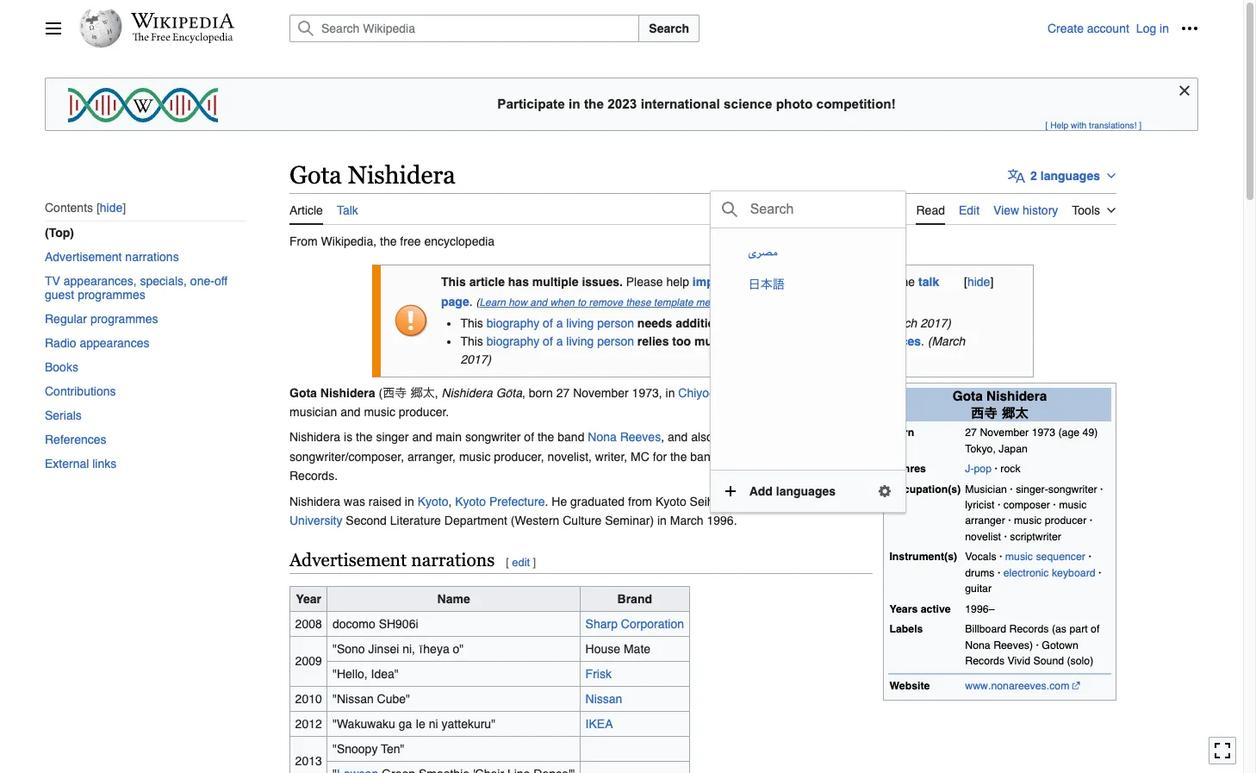 Task type: vqa. For each thing, say whether or not it's contained in the screenshot.
مصرى
yes



Task type: describe. For each thing, give the bounding box(es) containing it.
person for this biography of a living person needs additional
[[597, 317, 634, 330]]

fullscreen image
[[1214, 742, 1232, 760]]

multiple
[[532, 275, 579, 289]]

how
[[509, 296, 527, 308]]

0 vertical spatial )
[[947, 317, 951, 330]]

singer-songwriter lyricist
[[965, 483, 1098, 511]]

1 kyoto from the left
[[418, 494, 449, 508]]

add
[[750, 484, 773, 498]]

much
[[695, 335, 727, 348]]

please
[[626, 275, 663, 289]]

in right the 1973,
[[666, 386, 675, 400]]

yattekuru"
[[442, 717, 496, 731]]

external links
[[45, 457, 117, 471]]

īheya
[[419, 642, 450, 656]]

create
[[1048, 22, 1084, 35]]

house
[[586, 642, 621, 656]]

regular programmes link
[[45, 307, 246, 331]]

biography for this biography of a living person
[[487, 335, 540, 348]]

waseda
[[812, 494, 856, 508]]

. for .
[[921, 335, 925, 348]]

sharp
[[586, 617, 618, 631]]

languages for 2 languages
[[1041, 169, 1101, 183]]

contents
[[45, 201, 93, 215]]

the left talk at the top of page
[[899, 275, 915, 289]]

instrument(s)
[[890, 551, 958, 563]]

0 vertical spatial hide
[[100, 201, 123, 215]]

frisk link
[[586, 667, 612, 681]]

with
[[1071, 120, 1087, 130]]

create account log in
[[1048, 22, 1170, 35]]

the left free
[[380, 234, 397, 248]]

guitar
[[965, 583, 992, 595]]

(top) link
[[45, 221, 259, 245]]

in right seminar)
[[658, 514, 667, 527]]

nishidera down musician
[[290, 430, 341, 444]]

0 horizontal spatial )
[[487, 353, 491, 367]]

Search text field
[[749, 196, 888, 223]]

view history link
[[994, 193, 1059, 223]]

hide button
[[96, 201, 126, 215]]

article link
[[290, 193, 323, 225]]

gota nishidera element
[[290, 225, 1117, 773]]

participate in the 2023 international science photo competition!
[[497, 96, 896, 111]]

[ for [ edit ]
[[506, 556, 509, 569]]

nishidera inside gota nishidera 西寺 郷太
[[987, 389, 1047, 404]]

of inside , and also acts as a songwriter/composer, arranger, music producer, novelist, writer, mc for the band. he is president of gotown records.
[[808, 450, 818, 463]]

log in and more options image
[[1182, 20, 1199, 37]]

郷太 inside gota nishidera ( 西寺 郷太 , nishidera gōta , born 27 november 1973, in chiyoda, tokyo
[[411, 387, 435, 399]]

scriptwriter
[[1010, 531, 1062, 543]]

hide image
[[1175, 80, 1195, 101]]

日本語
[[749, 279, 785, 291]]

0 vertical spatial nona
[[588, 430, 617, 444]]

0 vertical spatial on
[[882, 275, 895, 289]]

1 vertical spatial (
[[928, 335, 932, 348]]

gota for gota nishidera
[[290, 161, 342, 189]]

also
[[691, 430, 713, 444]]

"snoopy ten"
[[333, 742, 405, 756]]

2017 for march 2017 )
[[921, 317, 947, 330]]

read
[[917, 203, 945, 217]]

specials,
[[140, 274, 187, 288]]

wikipedia,
[[321, 234, 377, 248]]

add languages
[[750, 484, 836, 498]]

j-
[[965, 463, 974, 475]]

issues
[[844, 275, 879, 289]]

music producer novelist
[[965, 515, 1087, 543]]

2 vertical spatial march
[[670, 514, 704, 527]]

president
[[755, 450, 805, 463]]

[ for [ help with translations! ]
[[1046, 120, 1048, 130]]

Search Wikipedia search field
[[290, 15, 640, 42]]

"wakuwaku ga ie ni yattekuru"
[[333, 717, 496, 731]]

and inside , and also acts as a songwriter/composer, arranger, music producer, novelist, writer, mc for the band. he is president of gotown records.
[[668, 430, 688, 444]]

郷太 inside gota nishidera 西寺 郷太
[[1002, 406, 1029, 419]]

history
[[1023, 203, 1059, 217]]

nishidera up talk link
[[348, 161, 456, 189]]

2017 for march 2017
[[461, 353, 487, 367]]

singer
[[376, 430, 409, 444]]

talk
[[919, 275, 940, 289]]

西寺 inside gota nishidera 西寺 郷太
[[971, 406, 998, 419]]

in inside personal tools 'navigation'
[[1160, 22, 1170, 35]]

as
[[742, 430, 755, 444]]

languages for add languages
[[776, 484, 836, 498]]

born
[[529, 386, 553, 400]]

tools
[[1072, 203, 1101, 217]]

advertisement inside gota nishidera element
[[290, 550, 407, 571]]

ikea link
[[586, 717, 613, 731]]

music for music arranger
[[1059, 499, 1087, 511]]

(age 49)
[[1059, 427, 1098, 439]]

the free encyclopedia image
[[132, 33, 233, 44]]

0 vertical spatial ]
[[1139, 120, 1142, 130]]

gotown records vivid sound (solo)
[[965, 639, 1094, 667]]

musician
[[965, 483, 1007, 495]]

0 horizontal spatial november
[[573, 386, 629, 400]]

a inside , and also acts as a songwriter/composer, arranger, music producer, novelist, writer, mc for the band. he is president of gotown records.
[[758, 430, 765, 444]]

band.
[[691, 450, 721, 463]]

free
[[400, 234, 421, 248]]

gotown inside , and also acts as a songwriter/composer, arranger, music producer, novelist, writer, mc for the band. he is president of gotown records.
[[821, 450, 863, 463]]

links
[[92, 457, 117, 471]]

, left born
[[522, 386, 526, 400]]

in right participate
[[569, 96, 581, 111]]

1 vertical spatial is
[[344, 430, 353, 444]]

competition!
[[817, 96, 896, 111]]

singer-
[[1016, 483, 1049, 495]]

narrations inside gota nishidera element
[[411, 550, 495, 571]]

27 inside the 27 november 1973 (age 49) tokyo, japan
[[965, 427, 977, 439]]

this biography of a living person
[[461, 335, 634, 348]]

music inside , and also acts as a songwriter/composer, arranger, music producer, novelist, writer, mc for the band. he is president of gotown records.
[[459, 450, 491, 463]]

records for (as
[[1010, 623, 1049, 635]]

prefecture
[[489, 494, 545, 508]]

of down 'when'
[[543, 335, 553, 348]]

is inside , and also acts as a songwriter/composer, arranger, music producer, novelist, writer, mc for the band. he is president of gotown records.
[[743, 450, 752, 463]]

guest
[[45, 288, 74, 302]]

www .nonareeves .com
[[965, 680, 1070, 692]]

electronic
[[1004, 567, 1049, 579]]

(western
[[511, 514, 560, 527]]

november inside the 27 november 1973 (age 49) tokyo, japan
[[980, 427, 1029, 439]]

0 horizontal spatial songwriter
[[465, 430, 521, 444]]

docomo sh906i
[[333, 617, 418, 631]]

3 kyoto from the left
[[656, 494, 687, 508]]

0 vertical spatial advertisement narrations
[[45, 250, 179, 264]]

a inside is a japanese musician and music producer.
[[791, 386, 798, 400]]

西寺 inside gota nishidera ( 西寺 郷太 , nishidera gōta , born 27 november 1973, in chiyoda, tokyo
[[383, 387, 407, 399]]

log in link
[[1137, 22, 1170, 35]]

books
[[45, 361, 78, 374]]

serials link
[[45, 404, 246, 428]]

department
[[444, 514, 508, 527]]

from wikipedia, the free encyclopedia
[[290, 234, 495, 248]]

person for this biography of a living person
[[597, 335, 634, 348]]

biography for this biography of a living person needs additional
[[487, 317, 540, 330]]

tokyo
[[729, 386, 761, 400]]

in up literature
[[405, 494, 414, 508]]

appearances,
[[64, 274, 137, 288]]

language progressive image
[[1008, 167, 1026, 184]]

regular programmes
[[45, 312, 158, 326]]

Search search field
[[269, 15, 1048, 42]]

1996.
[[707, 514, 737, 527]]

appearances
[[80, 336, 149, 350]]

article
[[469, 275, 505, 289]]

encyclopedia
[[424, 234, 495, 248]]

advertisement narrations inside gota nishidera element
[[290, 550, 495, 571]]

of up producer,
[[524, 430, 534, 444]]

living for this biography of a living person needs additional
[[567, 317, 594, 330]]

music inside is a japanese musician and music producer.
[[364, 405, 396, 419]]

for
[[653, 450, 667, 463]]

wikipedia image
[[131, 13, 234, 28]]

j-pop
[[965, 463, 992, 475]]

nissan
[[586, 692, 623, 706]]

مصرى
[[749, 245, 778, 258]]

idea"
[[371, 667, 399, 681]]

2010
[[295, 692, 322, 706]]

genres
[[890, 463, 926, 475]]

0 horizontal spatial (
[[379, 386, 383, 400]]



Task type: locate. For each thing, give the bounding box(es) containing it.
, inside , and also acts as a songwriter/composer, arranger, music producer, novelist, writer, mc for the band. he is president of gotown records.
[[661, 430, 665, 444]]

on right much
[[730, 335, 745, 348]]

hide inside dropdown button
[[968, 275, 991, 289]]

1 horizontal spatial is
[[743, 450, 752, 463]]

. left learn
[[469, 295, 473, 308]]

music for music sequencer drums
[[1006, 551, 1033, 563]]

1 vertical spatial languages
[[776, 484, 836, 498]]

nona up writer,
[[588, 430, 617, 444]]

2 living from the top
[[567, 335, 594, 348]]

西寺 up tokyo,
[[971, 406, 998, 419]]

, up the producer.
[[435, 386, 438, 400]]

the
[[584, 96, 604, 111], [380, 234, 397, 248], [899, 275, 915, 289], [356, 430, 373, 444], [538, 430, 554, 444], [670, 450, 687, 463]]

0 vertical spatial programmes
[[78, 288, 145, 302]]

records for vivid
[[965, 655, 1005, 667]]

0 horizontal spatial 27
[[556, 386, 570, 400]]

0 horizontal spatial [
[[506, 556, 509, 569]]

is down the as
[[743, 450, 752, 463]]

music up the singer
[[364, 405, 396, 419]]

0 vertical spatial .
[[469, 295, 473, 308]]

off
[[214, 274, 228, 288]]

1 horizontal spatial records
[[1010, 623, 1049, 635]]

november left the 1973,
[[573, 386, 629, 400]]

0 vertical spatial is
[[779, 386, 788, 400]]

0 horizontal spatial he
[[552, 494, 567, 508]]

and inside . ( learn how and when to remove these template messages
[[530, 296, 547, 308]]

songwriter up producer,
[[465, 430, 521, 444]]

primary
[[827, 335, 872, 348]]

on right issues
[[882, 275, 895, 289]]

1 vertical spatial biography
[[487, 335, 540, 348]]

. ( learn how and when to remove these template messages
[[469, 295, 743, 308]]

music arranger
[[965, 499, 1087, 527]]

living down to at the top left of the page
[[567, 317, 594, 330]]

this for this article has multiple issues. please help improve it or discuss these issues on the
[[441, 275, 466, 289]]

1 biography of a living person link from the top
[[487, 317, 634, 330]]

1 vertical spatial person
[[597, 335, 634, 348]]

needs
[[638, 317, 673, 330]]

these inside . ( learn how and when to remove these template messages
[[626, 296, 651, 308]]

gota up article link
[[290, 161, 342, 189]]

a
[[556, 317, 563, 330], [556, 335, 563, 348], [791, 386, 798, 400], [758, 430, 765, 444]]

advertisement up the appearances,
[[45, 250, 122, 264]]

novelist,
[[548, 450, 592, 463]]

0 vertical spatial 27
[[556, 386, 570, 400]]

additional
[[676, 317, 733, 330]]

relies too much on
[[638, 335, 748, 348]]

person down this biography of a living person needs additional
[[597, 335, 634, 348]]

advertisement narrations up the appearances,
[[45, 250, 179, 264]]

1 vertical spatial nona
[[965, 639, 991, 651]]

external
[[45, 457, 89, 471]]

was
[[344, 494, 365, 508]]

0 vertical spatial living
[[567, 317, 594, 330]]

j-pop link
[[965, 463, 992, 475]]

2008
[[295, 617, 322, 631]]

] inside gota nishidera element
[[533, 556, 536, 569]]

reeves
[[620, 430, 661, 444]]

music down composer
[[1014, 515, 1042, 527]]

1 horizontal spatial songwriter
[[1049, 483, 1098, 495]]

0 vertical spatial languages
[[1041, 169, 1101, 183]]

and
[[530, 296, 547, 308], [341, 405, 361, 419], [412, 430, 432, 444], [668, 430, 688, 444], [789, 494, 809, 508]]

. up second literature department (western culture seminar) in march 1996.
[[545, 494, 548, 508]]

gota for gota nishidera ( 西寺 郷太 , nishidera gōta , born 27 november 1973, in chiyoda, tokyo
[[290, 386, 317, 400]]

27 november 1973 (age 49) tokyo, japan
[[965, 427, 1098, 455]]

0 vertical spatial narrations
[[125, 250, 179, 264]]

read link
[[917, 193, 945, 225]]

the left band
[[538, 430, 554, 444]]

nishidera left the gōta
[[442, 386, 493, 400]]

ikea
[[586, 717, 613, 731]]

1 vertical spatial advertisement
[[290, 550, 407, 571]]

songwriter inside singer-songwriter lyricist
[[1049, 483, 1098, 495]]

0 vertical spatial songwriter
[[465, 430, 521, 444]]

2017 down learn
[[461, 353, 487, 367]]

0 horizontal spatial languages
[[776, 484, 836, 498]]

nishidera up university
[[290, 494, 341, 508]]

external links link
[[45, 452, 246, 476]]

he down acts
[[724, 450, 740, 463]]

27 right born
[[556, 386, 570, 400]]

is inside is a japanese musician and music producer.
[[779, 386, 788, 400]]

1 horizontal spatial march
[[884, 317, 917, 330]]

1 vertical spatial hide
[[968, 275, 991, 289]]

( down article
[[476, 296, 480, 308]]

1 vertical spatial living
[[567, 335, 594, 348]]

advertisement down second
[[290, 550, 407, 571]]

1 vertical spatial programmes
[[90, 312, 158, 326]]

too
[[673, 335, 691, 348]]

records up reeves)
[[1010, 623, 1049, 635]]

and left the also
[[668, 430, 688, 444]]

0 vertical spatial biography of a living person link
[[487, 317, 634, 330]]

when
[[550, 296, 575, 308]]

0 horizontal spatial march
[[670, 514, 704, 527]]

menu image
[[45, 20, 62, 37]]

0 vertical spatial march
[[884, 317, 917, 330]]

None text field
[[749, 196, 888, 223]]

name
[[437, 592, 470, 606]]

records inside "billboard records (as part of nona reeves)"
[[1010, 623, 1049, 635]]

this for this biography of a living person needs additional
[[461, 317, 483, 330]]

writer,
[[595, 450, 628, 463]]

template
[[654, 296, 693, 308]]

billboard records (as part of nona reeves)
[[965, 623, 1100, 651]]

in right the log
[[1160, 22, 1170, 35]]

, up for
[[661, 430, 665, 444]]

regular
[[45, 312, 87, 326]]

these down مصرى link in the top of the page
[[811, 275, 841, 289]]

0 vertical spatial records
[[1010, 623, 1049, 635]]

programmes up regular programmes
[[78, 288, 145, 302]]

banner logo image
[[68, 88, 218, 122]]

of right part
[[1091, 623, 1100, 635]]

nona
[[588, 430, 617, 444], [965, 639, 991, 651]]

music up electronic
[[1006, 551, 1033, 563]]

march for march 2017 )
[[884, 317, 917, 330]]

nishidera
[[348, 161, 456, 189], [320, 386, 375, 400], [442, 386, 493, 400], [987, 389, 1047, 404], [290, 430, 341, 444], [290, 494, 341, 508]]

records inside gotown records vivid sound (solo)
[[965, 655, 1005, 667]]

"hello,
[[333, 667, 368, 681]]

[ left help
[[1046, 120, 1048, 130]]

languages down "president"
[[776, 484, 836, 498]]

0 horizontal spatial records
[[965, 655, 1005, 667]]

kyoto prefecture link
[[455, 494, 545, 508]]

reeves)
[[994, 639, 1033, 651]]

and right musician
[[341, 405, 361, 419]]

narrations
[[125, 250, 179, 264], [411, 550, 495, 571]]

march for march 2017
[[932, 335, 966, 348]]

living down this biography of a living person needs additional
[[567, 335, 594, 348]]

( up the singer
[[379, 386, 383, 400]]

1 vertical spatial november
[[980, 427, 1029, 439]]

talk
[[337, 203, 358, 217]]

advertisement narrations down literature
[[290, 550, 495, 571]]

0 vertical spatial these
[[811, 275, 841, 289]]

0 horizontal spatial these
[[626, 296, 651, 308]]

1 vertical spatial 西寺
[[971, 406, 998, 419]]

personal tools navigation
[[1048, 15, 1204, 42]]

[ left edit link
[[506, 556, 509, 569]]

gotown down (as
[[1042, 639, 1079, 651]]

1 horizontal spatial advertisement
[[290, 550, 407, 571]]

ni,
[[403, 642, 415, 656]]

the up songwriter/composer,
[[356, 430, 373, 444]]

sound
[[1034, 655, 1064, 667]]

the inside , and also acts as a songwriter/composer, arranger, music producer, novelist, writer, mc for the band. he is president of gotown records.
[[670, 450, 687, 463]]

. down march 2017 )
[[921, 335, 925, 348]]

he up second literature department (western culture seminar) in march 1996.
[[552, 494, 567, 508]]

records
[[1010, 623, 1049, 635], [965, 655, 1005, 667]]

edit
[[512, 556, 530, 569]]

music inside music sequencer drums
[[1006, 551, 1033, 563]]

march inside march 2017
[[932, 335, 966, 348]]

1 vertical spatial songwriter
[[1049, 483, 1098, 495]]

this for this biography of a living person
[[461, 335, 483, 348]]

narrations up name
[[411, 550, 495, 571]]

1 vertical spatial 2017
[[461, 353, 487, 367]]

hide right talk at the top of page
[[968, 275, 991, 289]]

0 horizontal spatial ]
[[533, 556, 536, 569]]

issues.
[[582, 275, 623, 289]]

november up japan
[[980, 427, 1029, 439]]

frisk
[[586, 667, 612, 681]]

nishidera up 1973
[[987, 389, 1047, 404]]

1 biography from the top
[[487, 317, 540, 330]]

and up arranger,
[[412, 430, 432, 444]]

1 vertical spatial this
[[461, 317, 483, 330]]

nona down the billboard
[[965, 639, 991, 651]]

the right for
[[670, 450, 687, 463]]

( down march 2017 )
[[928, 335, 932, 348]]

years active
[[890, 603, 951, 615]]

2 horizontal spatial .
[[921, 335, 925, 348]]

cube"
[[377, 692, 410, 706]]

] right translations!
[[1139, 120, 1142, 130]]

references link
[[45, 428, 246, 452]]

university
[[290, 514, 343, 527]]

is up songwriter/composer,
[[344, 430, 353, 444]]

languages
[[1041, 169, 1101, 183], [776, 484, 836, 498]]

culture
[[563, 514, 602, 527]]

( inside . ( learn how and when to remove these template messages
[[476, 296, 480, 308]]

participate in the 2023 international science photo competition! link
[[46, 78, 1198, 130]]

band
[[558, 430, 585, 444]]

0 vertical spatial [
[[1046, 120, 1048, 130]]

0 horizontal spatial gotown
[[821, 450, 863, 463]]

1 horizontal spatial )
[[947, 317, 951, 330]]

music for music producer novelist
[[1014, 515, 1042, 527]]

biography of a living person link for relies too much on
[[487, 335, 634, 348]]

mc
[[631, 450, 650, 463]]

, up department
[[449, 494, 452, 508]]

0 vertical spatial 2017
[[921, 317, 947, 330]]

music sequencer drums
[[965, 551, 1086, 579]]

hide right "contents"
[[100, 201, 123, 215]]

1 horizontal spatial [
[[1046, 120, 1048, 130]]

0 horizontal spatial 西寺
[[383, 387, 407, 399]]

2 horizontal spatial is
[[779, 386, 788, 400]]

2 vertical spatial is
[[743, 450, 752, 463]]

programmes up appearances
[[90, 312, 158, 326]]

0 vertical spatial person
[[597, 317, 634, 330]]

2 vertical spatial .
[[545, 494, 548, 508]]

vocals
[[965, 551, 997, 563]]

[ help with translations! ]
[[1046, 120, 1142, 130]]

languages inside add languages button
[[776, 484, 836, 498]]

"wakuwaku
[[333, 717, 395, 731]]

0 horizontal spatial hide
[[100, 201, 123, 215]]

person down learn how and when to remove these template messages link
[[597, 317, 634, 330]]

has
[[508, 275, 529, 289]]

nishidera up musician
[[320, 386, 375, 400]]

programmes
[[78, 288, 145, 302], [90, 312, 158, 326]]

1 horizontal spatial narrations
[[411, 550, 495, 571]]

edit link
[[512, 556, 530, 569]]

1 horizontal spatial 27
[[965, 427, 977, 439]]

nona reeves link
[[588, 430, 661, 444]]

郷太 up the producer.
[[411, 387, 435, 399]]

1 horizontal spatial 西寺
[[971, 406, 998, 419]]

is right tokyo
[[779, 386, 788, 400]]

march down march 2017 )
[[932, 335, 966, 348]]

0 vertical spatial november
[[573, 386, 629, 400]]

photo
[[776, 96, 813, 111]]

producer.
[[399, 405, 449, 419]]

gota nishidera main content
[[283, 152, 1199, 773]]

of up this biography of a living person
[[543, 317, 553, 330]]

relies
[[638, 335, 669, 348]]

1 horizontal spatial hide
[[968, 275, 991, 289]]

gota nishidera 西寺 郷太
[[953, 389, 1047, 419]]

this biography of a living person needs additional
[[461, 317, 736, 330]]

born
[[890, 427, 915, 439]]

郷太 up the 27 november 1973 (age 49) tokyo, japan at the bottom of the page
[[1002, 406, 1029, 419]]

narrations down (top) link
[[125, 250, 179, 264]]

music inside music producer novelist
[[1014, 515, 1042, 527]]

0 horizontal spatial 2017
[[461, 353, 487, 367]]

this
[[441, 275, 466, 289], [461, 317, 483, 330], [461, 335, 483, 348]]

0 vertical spatial biography
[[487, 317, 540, 330]]

kyoto up literature
[[418, 494, 449, 508]]

2 biography from the top
[[487, 335, 540, 348]]

add languages button
[[721, 477, 847, 505]]

serials
[[45, 409, 82, 423]]

living for this biography of a living person
[[567, 335, 594, 348]]

[ inside gota nishidera element
[[506, 556, 509, 569]]

1973
[[1032, 427, 1056, 439]]

1 vertical spatial march
[[932, 335, 966, 348]]

0 horizontal spatial advertisement narrations
[[45, 250, 179, 264]]

1 vertical spatial on
[[730, 335, 745, 348]]

records up www
[[965, 655, 1005, 667]]

1 living from the top
[[567, 317, 594, 330]]

1 horizontal spatial on
[[882, 275, 895, 289]]

2 biography of a living person link from the top
[[487, 335, 634, 348]]

0 horizontal spatial nona
[[588, 430, 617, 444]]

1 horizontal spatial kyoto
[[455, 494, 486, 508]]

march down seihi
[[670, 514, 704, 527]]

"sono
[[333, 642, 365, 656]]

1 horizontal spatial these
[[811, 275, 841, 289]]

1 horizontal spatial advertisement narrations
[[290, 550, 495, 571]]

lyricist
[[965, 499, 995, 511]]

gota up musician
[[290, 386, 317, 400]]

西寺 up the producer.
[[383, 387, 407, 399]]

music up producer
[[1059, 499, 1087, 511]]

gota up tokyo,
[[953, 389, 983, 404]]

search
[[649, 22, 689, 35]]

0 vertical spatial advertisement
[[45, 250, 122, 264]]

and for how
[[530, 296, 547, 308]]

0 vertical spatial this
[[441, 275, 466, 289]]

march 2017 )
[[884, 317, 951, 330]]

"sono jinsei ni, īheya o"
[[333, 642, 464, 656]]

gota for gota nishidera 西寺 郷太
[[953, 389, 983, 404]]

nona inside "billboard records (as part of nona reeves)"
[[965, 639, 991, 651]]

[ help with translations! ] link
[[1046, 120, 1142, 130]]

] right edit link
[[533, 556, 536, 569]]

gota inside gota nishidera 西寺 郷太
[[953, 389, 983, 404]]

radio appearances
[[45, 336, 149, 350]]

biography of a living person link for needs additional
[[487, 317, 634, 330]]

and right school on the right
[[789, 494, 809, 508]]

0 vertical spatial (
[[476, 296, 480, 308]]

and for singer
[[412, 430, 432, 444]]

chiyoda, tokyo link
[[679, 386, 761, 400]]

and inside is a japanese musician and music producer.
[[341, 405, 361, 419]]

1 vertical spatial advertisement narrations
[[290, 550, 495, 571]]

view history
[[994, 203, 1059, 217]]

2017 up sources
[[921, 317, 947, 330]]

contents hide
[[45, 201, 123, 215]]

languages inside gota nishidera main content
[[1041, 169, 1101, 183]]

2017 inside march 2017
[[461, 353, 487, 367]]

0 vertical spatial gotown
[[821, 450, 863, 463]]

0 horizontal spatial advertisement
[[45, 250, 122, 264]]

gotown up waseda
[[821, 450, 863, 463]]

music down nishidera is the singer and main songwriter of the band nona reeves
[[459, 450, 491, 463]]

1 vertical spatial )
[[487, 353, 491, 367]]

1 horizontal spatial gotown
[[1042, 639, 1079, 651]]

2 horizontal spatial march
[[932, 335, 966, 348]]

1 person from the top
[[597, 317, 634, 330]]

and right the 'how'
[[530, 296, 547, 308]]

0 horizontal spatial .
[[469, 295, 473, 308]]

music inside music arranger
[[1059, 499, 1087, 511]]

programmes inside tv appearances, specials, one-off guest programmes
[[78, 288, 145, 302]]

1 vertical spatial ]
[[533, 556, 536, 569]]

to
[[578, 296, 586, 308]]

drums
[[965, 567, 995, 579]]

1 horizontal spatial ]
[[1139, 120, 1142, 130]]

0 vertical spatial he
[[724, 450, 740, 463]]

of right "president"
[[808, 450, 818, 463]]

0 horizontal spatial on
[[730, 335, 745, 348]]

1 horizontal spatial he
[[724, 450, 740, 463]]

kyoto right from
[[656, 494, 687, 508]]

1996–
[[965, 603, 995, 615]]

2 person from the top
[[597, 335, 634, 348]]

2 kyoto from the left
[[455, 494, 486, 508]]

languages right 2
[[1041, 169, 1101, 183]]

1 vertical spatial 27
[[965, 427, 977, 439]]

songwriter up producer
[[1049, 483, 1098, 495]]

these down the please
[[626, 296, 651, 308]]

electronic keyboard link
[[1004, 567, 1096, 579]]

1 horizontal spatial 郷太
[[1002, 406, 1029, 419]]

songwriter/composer,
[[290, 450, 404, 463]]

0 vertical spatial 郷太
[[411, 387, 435, 399]]

27 up tokyo,
[[965, 427, 977, 439]]

1 vertical spatial [
[[506, 556, 509, 569]]

0 horizontal spatial is
[[344, 430, 353, 444]]

of inside "billboard records (as part of nona reeves)"
[[1091, 623, 1100, 635]]

1 vertical spatial gotown
[[1042, 639, 1079, 651]]

tv appearances, specials, one-off guest programmes
[[45, 274, 228, 302]]

march up sources
[[884, 317, 917, 330]]

. for . ( learn how and when to remove these template messages
[[469, 295, 473, 308]]

contributions
[[45, 385, 116, 399]]

0 horizontal spatial kyoto
[[418, 494, 449, 508]]

kyoto up department
[[455, 494, 486, 508]]

gotown inside gotown records vivid sound (solo)
[[1042, 639, 1079, 651]]

and for musician
[[341, 405, 361, 419]]

the left 2023
[[584, 96, 604, 111]]

1 vertical spatial narrations
[[411, 550, 495, 571]]

improve
[[693, 275, 740, 289]]

vivid
[[1008, 655, 1031, 667]]

he inside , and also acts as a songwriter/composer, arranger, music producer, novelist, writer, mc for the band. he is president of gotown records.
[[724, 450, 740, 463]]

kyoto link
[[418, 494, 449, 508]]

0 vertical spatial 西寺
[[383, 387, 407, 399]]

1 vertical spatial these
[[626, 296, 651, 308]]



